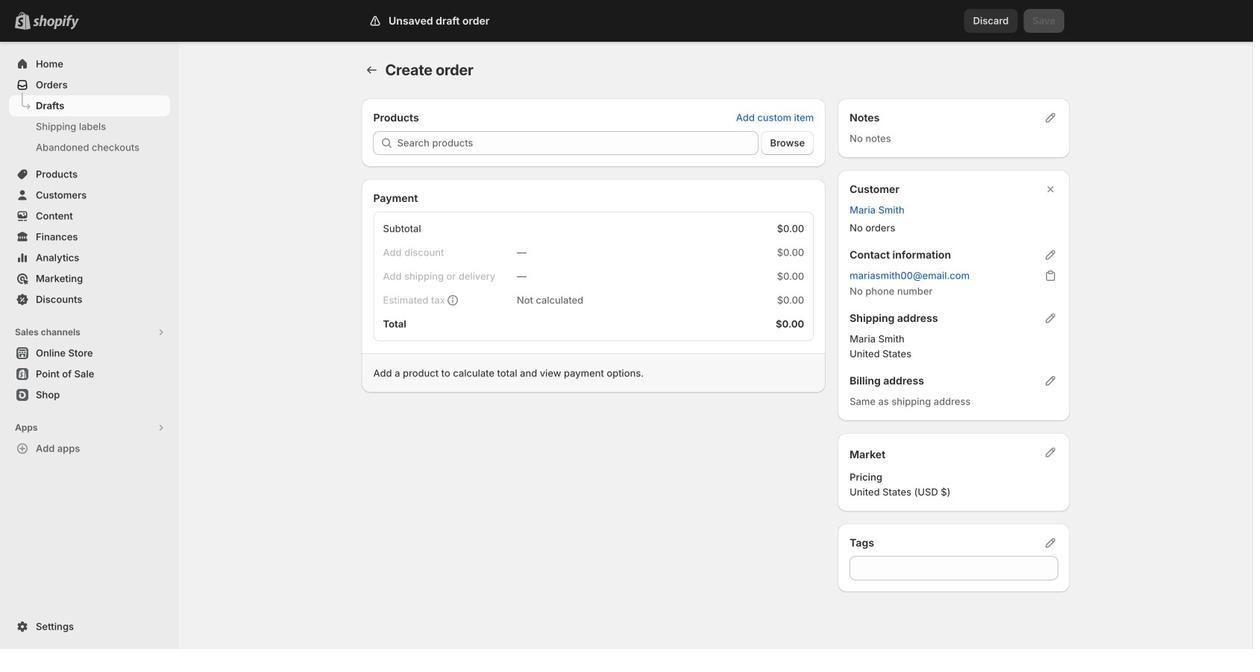 Task type: locate. For each thing, give the bounding box(es) containing it.
None text field
[[850, 557, 1058, 581]]

Search products text field
[[397, 131, 758, 155]]

shopify image
[[33, 15, 79, 30]]



Task type: vqa. For each thing, say whether or not it's contained in the screenshot.
Shopify "image"
yes



